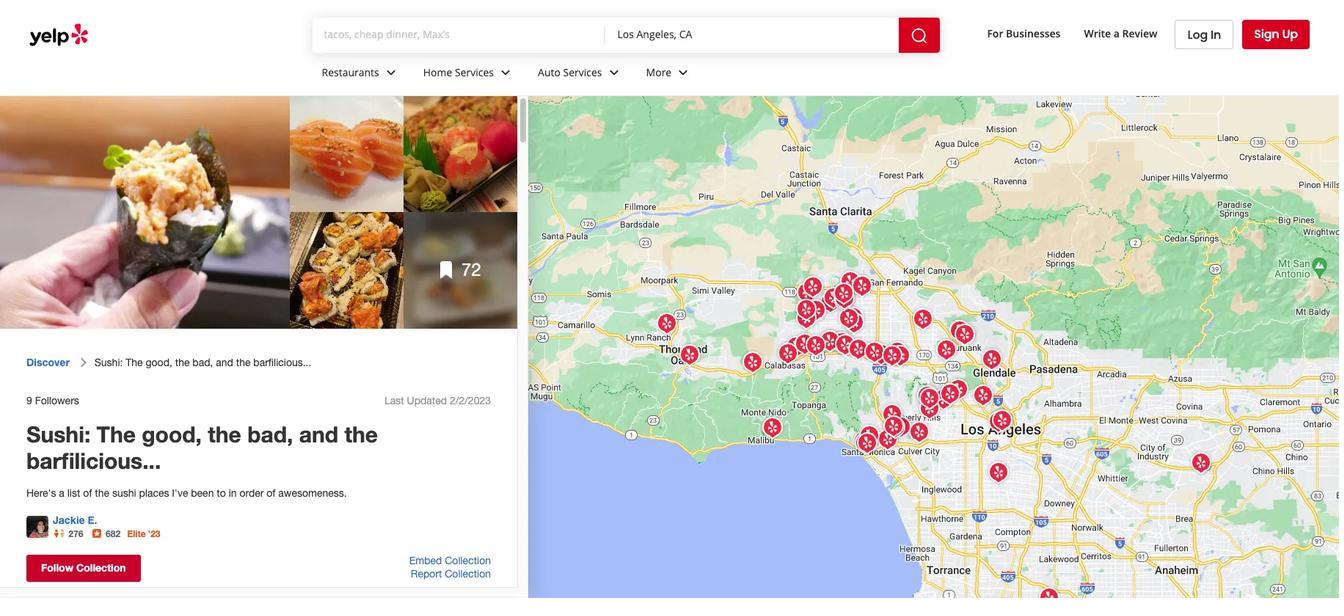 Task type: locate. For each thing, give the bounding box(es) containing it.
1 horizontal spatial services
[[563, 65, 602, 79]]

collection up report collection link
[[445, 555, 491, 567]]

bad,
[[193, 357, 213, 369], [248, 421, 293, 448]]

of right the order
[[267, 487, 276, 499]]

updated
[[407, 395, 447, 407]]

collection down embed collection link at bottom
[[445, 568, 491, 580]]

0 horizontal spatial 24 chevron down v2 image
[[382, 64, 400, 81]]

services right home on the top left
[[455, 65, 494, 79]]

1 vertical spatial the
[[97, 421, 136, 448]]

a left list
[[59, 487, 65, 499]]

sushi: down followers
[[26, 421, 90, 448]]

sign up link
[[1243, 20, 1310, 49]]

9
[[26, 395, 32, 407]]

more
[[646, 65, 672, 79]]

last
[[385, 395, 404, 407]]

a
[[1114, 26, 1120, 40], [59, 487, 65, 499]]

24 chevron down v2 image right the auto services
[[605, 64, 623, 81]]

24 chevron down v2 image for auto services
[[605, 64, 623, 81]]

1 horizontal spatial of
[[267, 487, 276, 499]]

1 24 chevron down v2 image from the left
[[382, 64, 400, 81]]

barfilicious...
[[254, 357, 312, 369], [26, 448, 161, 474]]

0 horizontal spatial bad,
[[193, 357, 213, 369]]

0 vertical spatial and
[[216, 357, 233, 369]]

24 chevron down v2 image inside restaurants link
[[382, 64, 400, 81]]

24 chevron down v2 image inside home services link
[[497, 64, 515, 81]]

last updated 2/2/2023
[[385, 395, 491, 407]]

report collection link
[[411, 568, 491, 580]]

None search field
[[312, 18, 958, 53]]

24 chevron down v2 image right restaurants
[[382, 64, 400, 81]]

collection inside "button"
[[76, 561, 126, 574]]

the
[[175, 357, 190, 369], [236, 357, 251, 369], [208, 421, 241, 448], [345, 421, 378, 448], [95, 487, 109, 499]]

embed collection report collection
[[409, 555, 491, 580]]

24 chevron down v2 image left auto
[[497, 64, 515, 81]]

elite '23 link
[[127, 528, 160, 539]]

collection down 682
[[76, 561, 126, 574]]

'23
[[148, 528, 160, 539]]

24 chevron down v2 image inside "auto services" link
[[605, 64, 623, 81]]

sushi: the good, the bad, and the barfilicious...
[[95, 357, 312, 369], [26, 421, 378, 474]]

276
[[69, 528, 83, 539]]

list
[[67, 487, 80, 499]]

write a review link
[[1079, 20, 1164, 47]]

3 24 chevron down v2 image from the left
[[605, 64, 623, 81]]

been
[[191, 487, 214, 499]]

to
[[217, 487, 226, 499]]

1 horizontal spatial 24 chevron down v2 image
[[497, 64, 515, 81]]

0 horizontal spatial barfilicious...
[[26, 448, 161, 474]]

sushi:
[[95, 357, 123, 369], [26, 421, 90, 448]]

0 horizontal spatial services
[[455, 65, 494, 79]]

services right auto
[[563, 65, 602, 79]]

follow collection
[[41, 561, 126, 574]]

services for home services
[[455, 65, 494, 79]]

barfilicious... inside sushi: the good, the bad, and the barfilicious...
[[26, 448, 161, 474]]

for
[[988, 26, 1004, 40]]

0 vertical spatial sushi:
[[95, 357, 123, 369]]

elite
[[127, 528, 146, 539]]

24 chevron down v2 image for home services
[[497, 64, 515, 81]]

discover link
[[26, 356, 70, 369]]

tacos, cheap dinner, Max's text field
[[324, 27, 594, 42]]

of right list
[[83, 487, 92, 499]]

1 of from the left
[[83, 487, 92, 499]]

of
[[83, 487, 92, 499], [267, 487, 276, 499]]

1 vertical spatial bad,
[[248, 421, 293, 448]]

1 horizontal spatial and
[[299, 421, 338, 448]]

auto
[[538, 65, 561, 79]]

1 horizontal spatial a
[[1114, 26, 1120, 40]]

1 services from the left
[[455, 65, 494, 79]]

1 vertical spatial a
[[59, 487, 65, 499]]

0 horizontal spatial a
[[59, 487, 65, 499]]

0 vertical spatial a
[[1114, 26, 1120, 40]]

write
[[1085, 26, 1112, 40]]

collection
[[445, 555, 491, 567], [76, 561, 126, 574], [445, 568, 491, 580]]

the
[[126, 357, 143, 369], [97, 421, 136, 448]]

1 vertical spatial barfilicious...
[[26, 448, 161, 474]]

0 vertical spatial the
[[126, 357, 143, 369]]

jackie e. image
[[26, 516, 48, 538]]

restaurants link
[[310, 53, 412, 95]]

2 24 chevron down v2 image from the left
[[497, 64, 515, 81]]

2 services from the left
[[563, 65, 602, 79]]

1 horizontal spatial barfilicious...
[[254, 357, 312, 369]]

0 vertical spatial barfilicious...
[[254, 357, 312, 369]]

more link
[[635, 53, 704, 95]]

services
[[455, 65, 494, 79], [563, 65, 602, 79]]

a right write
[[1114, 26, 1120, 40]]

and
[[216, 357, 233, 369], [299, 421, 338, 448]]

here's a list of the sushi places i've been to in order of awesomeness.
[[26, 487, 347, 499]]

2 horizontal spatial 24 chevron down v2 image
[[605, 64, 623, 81]]

1 horizontal spatial sushi:
[[95, 357, 123, 369]]

in
[[229, 487, 237, 499]]

businesses
[[1007, 26, 1061, 40]]

24 chevron down v2 image
[[382, 64, 400, 81], [497, 64, 515, 81], [605, 64, 623, 81]]

the inside sushi: the good, the bad, and the barfilicious...
[[97, 421, 136, 448]]

0 horizontal spatial and
[[216, 357, 233, 369]]

embed collection link
[[409, 555, 491, 567]]

a inside write a review link
[[1114, 26, 1120, 40]]

0 horizontal spatial sushi:
[[26, 421, 90, 448]]

0 horizontal spatial of
[[83, 487, 92, 499]]

sushi: right discover
[[95, 357, 123, 369]]

good,
[[146, 357, 172, 369], [142, 421, 202, 448]]



Task type: vqa. For each thing, say whether or not it's contained in the screenshot.
the bottom Barfilicious...
yes



Task type: describe. For each thing, give the bounding box(es) containing it.
up
[[1283, 26, 1299, 43]]

0 vertical spatial sushi: the good, the bad, and the barfilicious...
[[95, 357, 312, 369]]

  text field
[[324, 27, 594, 43]]

here's
[[26, 487, 56, 499]]

682
[[106, 528, 120, 539]]

a for here's
[[59, 487, 65, 499]]

sushi
[[112, 487, 136, 499]]

home services
[[423, 65, 494, 79]]

collection for embed collection report collection
[[445, 555, 491, 567]]

  text field
[[618, 27, 888, 43]]

0 vertical spatial good,
[[146, 357, 172, 369]]

places
[[139, 487, 169, 499]]

sign up
[[1255, 26, 1299, 43]]

jackie e.
[[53, 514, 97, 526]]

jackie
[[53, 514, 85, 526]]

review
[[1123, 26, 1158, 40]]

1 vertical spatial good,
[[142, 421, 202, 448]]

1 vertical spatial sushi: the good, the bad, and the barfilicious...
[[26, 421, 378, 474]]

e.
[[88, 514, 97, 526]]

9 followers
[[26, 395, 79, 407]]

services for auto services
[[563, 65, 602, 79]]

write a review
[[1085, 26, 1158, 40]]

for businesses link
[[982, 20, 1067, 47]]

restaurants
[[322, 65, 379, 79]]

1 horizontal spatial bad,
[[248, 421, 293, 448]]

awesomeness.
[[278, 487, 347, 499]]

24 chevron down v2 image
[[675, 64, 692, 81]]

follow
[[41, 561, 73, 574]]

for businesses
[[988, 26, 1061, 40]]

log
[[1188, 26, 1208, 43]]

home services link
[[412, 53, 526, 95]]

follow collection button
[[26, 555, 141, 582]]

72
[[462, 259, 481, 280]]

address, neighborhood, city, state or zip text field
[[618, 27, 888, 42]]

auto services
[[538, 65, 602, 79]]

1 vertical spatial sushi:
[[26, 421, 90, 448]]

report
[[411, 568, 442, 580]]

log in link
[[1176, 20, 1234, 49]]

collection for follow collection
[[76, 561, 126, 574]]

embed
[[409, 555, 442, 567]]

search image
[[911, 27, 929, 44]]

log in
[[1188, 26, 1222, 43]]

2 of from the left
[[267, 487, 276, 499]]

1 vertical spatial and
[[299, 421, 338, 448]]

jackie e. link
[[53, 514, 97, 526]]

i've
[[172, 487, 188, 499]]

sign
[[1255, 26, 1280, 43]]

auto services link
[[526, 53, 635, 95]]

0 vertical spatial bad,
[[193, 357, 213, 369]]

home
[[423, 65, 453, 79]]

2/2/2023
[[450, 395, 491, 407]]

discover
[[26, 356, 70, 369]]

in
[[1211, 26, 1222, 43]]

elite '23
[[127, 528, 160, 539]]

24 chevron down v2 image for restaurants
[[382, 64, 400, 81]]

a for write
[[1114, 26, 1120, 40]]

map region
[[500, 79, 1340, 598]]

order
[[240, 487, 264, 499]]

followers
[[35, 395, 79, 407]]

search image
[[911, 27, 929, 44]]



